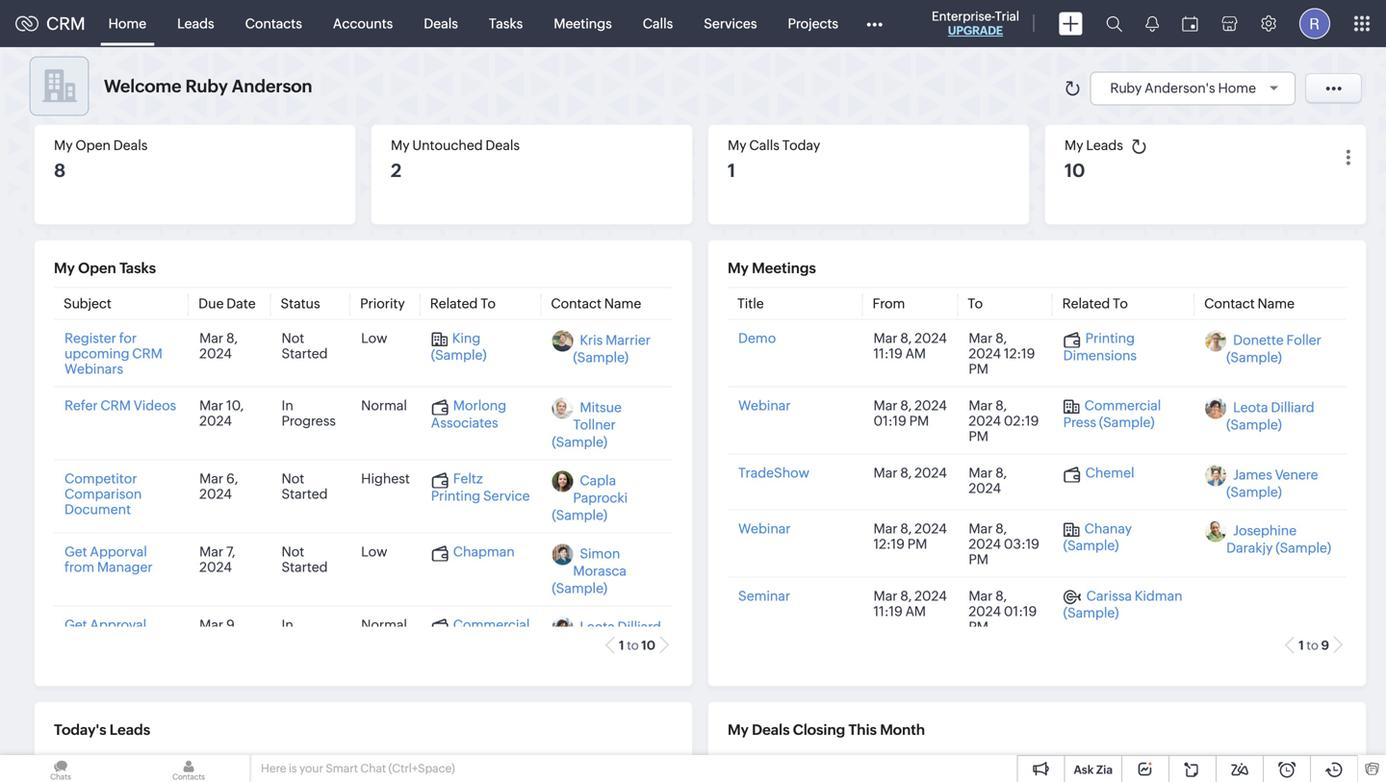 Task type: locate. For each thing, give the bounding box(es) containing it.
3 to from the left
[[1113, 296, 1128, 311]]

1 vertical spatial webinar
[[739, 521, 791, 537]]

kris marrier (sample)
[[573, 333, 651, 365]]

0 vertical spatial low
[[361, 331, 388, 346]]

1 horizontal spatial to
[[968, 296, 983, 311]]

josephine darakjy (sample)
[[1227, 523, 1332, 556]]

0 horizontal spatial name
[[604, 296, 642, 311]]

my inside my calls today 1
[[728, 138, 747, 153]]

press inside commercial press
[[431, 635, 464, 650]]

1 vertical spatial webinar link
[[739, 521, 791, 537]]

webinar link
[[739, 398, 791, 414], [739, 521, 791, 537]]

chapman
[[453, 545, 515, 560]]

dilliard up the 1 to 10
[[618, 620, 661, 635]]

1 vertical spatial 11:19
[[874, 604, 903, 620]]

my for my meetings
[[728, 260, 749, 277]]

my inside "my untouched deals 2"
[[391, 138, 410, 153]]

0 horizontal spatial contact name link
[[551, 296, 642, 311]]

0 vertical spatial mar 8, 2024 11:19 am
[[874, 331, 947, 362]]

0 horizontal spatial related to link
[[430, 296, 496, 311]]

2 horizontal spatial to
[[1113, 296, 1128, 311]]

not started right 6,
[[282, 471, 328, 502]]

1 horizontal spatial crm
[[101, 398, 131, 414]]

commercial inside commercial press
[[453, 618, 530, 633]]

1 horizontal spatial contact
[[1205, 296, 1255, 311]]

pm inside mar 8, 2024 03:19 pm
[[969, 552, 989, 568]]

contact up kris
[[551, 296, 602, 311]]

meetings link
[[539, 0, 628, 47]]

deals left closing
[[752, 722, 790, 739]]

2024
[[915, 331, 947, 346], [199, 346, 232, 362], [969, 346, 1001, 362], [915, 398, 947, 414], [199, 414, 232, 429], [969, 414, 1001, 429], [915, 466, 947, 481], [969, 481, 1001, 496], [199, 487, 232, 502], [915, 521, 947, 537], [969, 537, 1001, 552], [199, 560, 232, 575], [915, 589, 947, 604], [969, 604, 1001, 620], [199, 633, 232, 648]]

leota down the morasca
[[580, 620, 615, 635]]

started down status link
[[282, 346, 328, 362]]

mar inside 'mar 7, 2024'
[[199, 545, 224, 560]]

1 horizontal spatial related
[[1063, 296, 1110, 311]]

search element
[[1095, 0, 1134, 47]]

am for mar 8, 2024 12:19 pm
[[906, 346, 926, 362]]

open inside my open deals 8
[[75, 138, 111, 153]]

2 11:19 from the top
[[874, 604, 903, 620]]

2 to from the left
[[1307, 639, 1319, 653]]

normal for morlong associates
[[361, 398, 407, 414]]

crm inside register for upcoming crm webinars
[[132, 346, 163, 362]]

am for mar 8, 2024 01:19 pm
[[906, 604, 926, 620]]

related up printing dimensions link on the top of page
[[1063, 296, 1110, 311]]

signals image
[[1146, 15, 1159, 32]]

simon morasca (sample)
[[552, 546, 627, 597]]

services link
[[689, 0, 773, 47]]

crm right refer
[[101, 398, 131, 414]]

my for my open deals 8
[[54, 138, 73, 153]]

not started for 6,
[[282, 471, 328, 502]]

1 horizontal spatial related to link
[[1063, 296, 1128, 311]]

0 vertical spatial open
[[75, 138, 111, 153]]

0 horizontal spatial leota dilliard (sample) link
[[573, 620, 661, 652]]

low
[[361, 331, 388, 346], [361, 545, 388, 560]]

printing down feltz in the bottom of the page
[[431, 489, 481, 504]]

1 vertical spatial leota dilliard (sample) link
[[573, 620, 661, 652]]

my inside my open deals 8
[[54, 138, 73, 153]]

from down document
[[65, 560, 94, 575]]

1 vertical spatial mar 8, 2024 11:19 am
[[874, 589, 947, 620]]

8,
[[226, 331, 238, 346], [901, 331, 912, 346], [996, 331, 1007, 346], [901, 398, 912, 414], [996, 398, 1007, 414], [901, 466, 912, 481], [996, 466, 1007, 481], [901, 521, 912, 537], [996, 521, 1007, 537], [901, 589, 912, 604], [996, 589, 1007, 604]]

pm up the "mar 8, 2024 02:19 pm"
[[969, 362, 989, 377]]

0 vertical spatial 12:19
[[1004, 346, 1035, 362]]

leota dilliard (sample) up james at the bottom right of page
[[1227, 400, 1315, 433]]

dilliard for bottommost leota dilliard (sample) link
[[618, 620, 661, 635]]

pm left 03:19
[[969, 552, 989, 568]]

low down priority link
[[361, 331, 388, 346]]

ruby
[[185, 76, 228, 96], [1111, 80, 1142, 96]]

home link
[[93, 0, 162, 47]]

service
[[483, 489, 530, 504]]

mar 8, 2024 01:19 pm left the "mar 8, 2024 02:19 pm"
[[874, 398, 947, 429]]

competitor
[[65, 471, 137, 487]]

3 not started from the top
[[282, 545, 328, 575]]

feltz printing service
[[431, 471, 530, 504]]

0 vertical spatial mar 8, 2024 12:19 pm
[[969, 331, 1035, 377]]

leads
[[177, 16, 214, 31], [1087, 138, 1124, 153], [110, 722, 150, 739]]

1 horizontal spatial dilliard
[[1271, 400, 1315, 415]]

1 progress from the top
[[282, 414, 336, 429]]

0 horizontal spatial calls
[[643, 16, 673, 31]]

0 vertical spatial webinar
[[739, 398, 791, 414]]

trial
[[995, 9, 1020, 24]]

low for chapman
[[361, 545, 388, 560]]

1 normal from the top
[[361, 398, 407, 414]]

0 vertical spatial from
[[65, 560, 94, 575]]

mar inside mar 10, 2024
[[199, 398, 224, 414]]

started for mar 8, 2024
[[282, 346, 328, 362]]

1 horizontal spatial printing
[[1086, 331, 1135, 346]]

0 vertical spatial get
[[65, 545, 87, 560]]

0 horizontal spatial 12:19
[[874, 537, 905, 552]]

get for get approval from manager
[[65, 618, 87, 633]]

0 vertical spatial leota dilliard (sample)
[[1227, 400, 1315, 433]]

related
[[430, 296, 478, 311], [1063, 296, 1110, 311]]

untouched
[[412, 138, 483, 153]]

pm for commercial press (sample)
[[969, 429, 989, 444]]

meetings up title in the top of the page
[[752, 260, 816, 277]]

webinar down tradeshow
[[739, 521, 791, 537]]

1 to from the left
[[627, 639, 639, 653]]

today
[[783, 138, 821, 153]]

deals down the welcome
[[113, 138, 148, 153]]

0 horizontal spatial tasks
[[119, 260, 156, 277]]

1 horizontal spatial mar 8, 2024 12:19 pm
[[969, 331, 1035, 377]]

in progress for 9,
[[282, 618, 336, 648]]

leota down donette foller (sample)
[[1234, 400, 1269, 415]]

from inside get apporval from manager
[[65, 560, 94, 575]]

leota dilliard (sample) link up james at the bottom right of page
[[1227, 400, 1315, 433]]

0 vertical spatial dilliard
[[1271, 400, 1315, 415]]

1 for my open tasks
[[619, 639, 624, 653]]

press up chemel link
[[1064, 415, 1097, 430]]

kris marrier (sample) link
[[573, 333, 651, 365]]

1 vertical spatial commercial
[[453, 618, 530, 633]]

1 vertical spatial manager
[[97, 633, 153, 648]]

1 horizontal spatial calls
[[749, 138, 780, 153]]

register for upcoming crm webinars link
[[65, 331, 163, 377]]

printing dimensions link
[[1064, 331, 1137, 363]]

name up marrier
[[604, 296, 642, 311]]

1 related to from the left
[[430, 296, 496, 311]]

1 vertical spatial 10
[[642, 639, 656, 653]]

8, inside the "mar 8, 2024 02:19 pm"
[[996, 398, 1007, 414]]

0 horizontal spatial to
[[627, 639, 639, 653]]

1 webinar from the top
[[739, 398, 791, 414]]

2 contact name from the left
[[1205, 296, 1295, 311]]

title
[[738, 296, 764, 311]]

not started right "7,"
[[282, 545, 328, 575]]

leota dilliard (sample) link
[[1227, 400, 1315, 433], [573, 620, 661, 652]]

2 vertical spatial started
[[282, 560, 328, 575]]

0 horizontal spatial commercial
[[453, 618, 530, 633]]

1 vertical spatial get
[[65, 618, 87, 633]]

1 vertical spatial open
[[78, 260, 116, 277]]

2 not started from the top
[[282, 471, 328, 502]]

webinar link down tradeshow
[[739, 521, 791, 537]]

0 horizontal spatial 01:19
[[874, 414, 907, 429]]

pm for chanay (sample)
[[969, 552, 989, 568]]

contacts image
[[128, 756, 249, 783]]

commercial down dimensions
[[1085, 398, 1162, 414]]

1 name from the left
[[604, 296, 642, 311]]

chapman link
[[431, 545, 515, 562]]

manager
[[97, 560, 153, 575], [97, 633, 153, 648]]

get inside get apporval from manager
[[65, 545, 87, 560]]

contact
[[551, 296, 602, 311], [1205, 296, 1255, 311]]

commercial for commercial press (sample)
[[1085, 398, 1162, 414]]

calls left services link in the top of the page
[[643, 16, 673, 31]]

contact name up donette
[[1205, 296, 1295, 311]]

search image
[[1106, 15, 1123, 32]]

manager up 'approval'
[[97, 560, 153, 575]]

1 vertical spatial calls
[[749, 138, 780, 153]]

1 vertical spatial press
[[431, 635, 464, 650]]

pm left 02:19
[[969, 429, 989, 444]]

1 in progress from the top
[[282, 398, 336, 429]]

leads link
[[162, 0, 230, 47]]

dilliard
[[1271, 400, 1315, 415], [618, 620, 661, 635]]

open up subject
[[78, 260, 116, 277]]

ruby left anderson's
[[1111, 80, 1142, 96]]

deals link
[[409, 0, 474, 47]]

2 related from the left
[[1063, 296, 1110, 311]]

in progress right the 10, at the left of page
[[282, 398, 336, 429]]

deals left tasks link
[[424, 16, 458, 31]]

pm left the "mar 8, 2024 02:19 pm"
[[910, 414, 929, 429]]

home up the welcome
[[108, 16, 146, 31]]

2 webinar link from the top
[[739, 521, 791, 537]]

tasks right deals 'link'
[[489, 16, 523, 31]]

1 webinar link from the top
[[739, 398, 791, 414]]

deals inside my open deals 8
[[113, 138, 148, 153]]

1 horizontal spatial contact name
[[1205, 296, 1295, 311]]

carissa kidman (sample)
[[1064, 589, 1183, 621]]

in progress for 10,
[[282, 398, 336, 429]]

1 am from the top
[[906, 346, 926, 362]]

contact name link up kris
[[551, 296, 642, 311]]

darakjy
[[1227, 541, 1273, 556]]

mar 8, 2024 12:19 pm down 'to' 'link'
[[969, 331, 1035, 377]]

1 vertical spatial progress
[[282, 633, 336, 648]]

(sample) inside mitsue tollner (sample)
[[552, 435, 608, 450]]

2 horizontal spatial 1
[[1299, 639, 1304, 653]]

morasca
[[573, 564, 627, 579]]

(sample) inside simon morasca (sample)
[[552, 581, 608, 597]]

low down the highest
[[361, 545, 388, 560]]

in right the 10, at the left of page
[[282, 398, 293, 414]]

0 horizontal spatial printing
[[431, 489, 481, 504]]

1 vertical spatial not
[[282, 471, 304, 487]]

2 am from the top
[[906, 604, 926, 620]]

(sample) inside donette foller (sample)
[[1227, 350, 1282, 365]]

not for 7,
[[282, 545, 304, 560]]

related up king
[[430, 296, 478, 311]]

chats image
[[0, 756, 121, 783]]

2
[[391, 160, 402, 181]]

1 contact from the left
[[551, 296, 602, 311]]

1 horizontal spatial 01:19
[[1004, 604, 1037, 620]]

chemel
[[1086, 466, 1135, 481]]

2 horizontal spatial leads
[[1087, 138, 1124, 153]]

1 vertical spatial leota
[[580, 620, 615, 635]]

2 in from the top
[[282, 618, 293, 633]]

in progress right the 9, in the left bottom of the page
[[282, 618, 336, 648]]

0 horizontal spatial leads
[[110, 722, 150, 739]]

press for commercial press (sample)
[[1064, 415, 1097, 430]]

home right anderson's
[[1218, 80, 1257, 96]]

0 vertical spatial commercial
[[1085, 398, 1162, 414]]

get left 'approval'
[[65, 618, 87, 633]]

webinar
[[739, 398, 791, 414], [739, 521, 791, 537]]

related to up printing dimensions link on the top of page
[[1063, 296, 1128, 311]]

subject
[[64, 296, 112, 311]]

dilliard down donette foller (sample)
[[1271, 400, 1315, 415]]

0 vertical spatial started
[[282, 346, 328, 362]]

1 from from the top
[[65, 560, 94, 575]]

2 related to from the left
[[1063, 296, 1128, 311]]

2 in progress from the top
[[282, 618, 336, 648]]

not started
[[282, 331, 328, 362], [282, 471, 328, 502], [282, 545, 328, 575]]

not started for 8,
[[282, 331, 328, 362]]

from inside the get approval from manager
[[65, 633, 94, 648]]

name up donette
[[1258, 296, 1295, 311]]

due date link
[[199, 296, 256, 311]]

2 progress from the top
[[282, 633, 336, 648]]

am
[[906, 346, 926, 362], [906, 604, 926, 620]]

calls left today
[[749, 138, 780, 153]]

1 in from the top
[[282, 398, 293, 414]]

10,
[[226, 398, 244, 414]]

0 vertical spatial progress
[[282, 414, 336, 429]]

2 low from the top
[[361, 545, 388, 560]]

mar inside mar 8, 2024 03:19 pm
[[969, 521, 993, 537]]

1 horizontal spatial to
[[1307, 639, 1319, 653]]

2 vertical spatial not started
[[282, 545, 328, 575]]

to for 1st related to link from the right
[[1113, 296, 1128, 311]]

contact for 1st contact name link from the left
[[551, 296, 602, 311]]

kidman
[[1135, 589, 1183, 604]]

in right the 9, in the left bottom of the page
[[282, 618, 293, 633]]

to right from
[[968, 296, 983, 311]]

related to
[[430, 296, 496, 311], [1063, 296, 1128, 311]]

1 mar 8, 2024 11:19 am from the top
[[874, 331, 947, 362]]

create menu image
[[1059, 12, 1083, 35]]

2 from from the top
[[65, 633, 94, 648]]

mar 8, 2024 01:19 pm
[[874, 398, 947, 429], [969, 589, 1037, 635]]

to up printing dimensions link on the top of page
[[1113, 296, 1128, 311]]

2 webinar from the top
[[739, 521, 791, 537]]

meetings inside 'link'
[[554, 16, 612, 31]]

mar 8, 2024 01:19 pm down mar 8, 2024 03:19 pm
[[969, 589, 1037, 635]]

1 horizontal spatial leota dilliard (sample)
[[1227, 400, 1315, 433]]

commercial press link
[[431, 618, 530, 650]]

commercial inside commercial press (sample)
[[1085, 398, 1162, 414]]

mar 8, 2024 12:19 pm left mar 8, 2024 03:19 pm
[[874, 521, 947, 552]]

crm right the "upcoming"
[[132, 346, 163, 362]]

related to link up printing dimensions link on the top of page
[[1063, 296, 1128, 311]]

2 normal from the top
[[361, 618, 407, 633]]

1 vertical spatial normal
[[361, 618, 407, 633]]

2024 inside mar 9, 2024
[[199, 633, 232, 648]]

progress right the 9, in the left bottom of the page
[[282, 633, 336, 648]]

2024 inside mar 10, 2024
[[199, 414, 232, 429]]

0 vertical spatial 10
[[1065, 160, 1086, 181]]

mar 8, 2024 03:19 pm
[[969, 521, 1040, 568]]

deals inside deals 'link'
[[424, 16, 458, 31]]

upgrade
[[948, 24, 1003, 37]]

webinar link for 01:19
[[739, 398, 791, 414]]

tradeshow
[[739, 466, 810, 481]]

from for apporval
[[65, 560, 94, 575]]

1 vertical spatial mar 8, 2024 01:19 pm
[[969, 589, 1037, 635]]

capla
[[580, 473, 616, 489]]

profile image
[[1300, 8, 1331, 39]]

2 mar 8, 2024 11:19 am from the top
[[874, 589, 947, 620]]

2 not from the top
[[282, 471, 304, 487]]

commercial down chapman
[[453, 618, 530, 633]]

not started down status link
[[282, 331, 328, 362]]

0 vertical spatial calls
[[643, 16, 673, 31]]

webinar link down "demo" link
[[739, 398, 791, 414]]

0 vertical spatial tasks
[[489, 16, 523, 31]]

deals right untouched on the top left of the page
[[486, 138, 520, 153]]

pm inside the "mar 8, 2024 02:19 pm"
[[969, 429, 989, 444]]

0 vertical spatial webinar link
[[739, 398, 791, 414]]

my for my leads
[[1065, 138, 1084, 153]]

8
[[54, 160, 66, 181]]

progress right the 10, at the left of page
[[282, 414, 336, 429]]

manager down get apporval from manager link
[[97, 633, 153, 648]]

0 vertical spatial press
[[1064, 415, 1097, 430]]

this
[[849, 722, 877, 739]]

0 horizontal spatial contact
[[551, 296, 602, 311]]

capla paprocki (sample) link
[[552, 473, 628, 523]]

1 vertical spatial leota dilliard (sample)
[[573, 620, 661, 652]]

1 vertical spatial 01:19
[[1004, 604, 1037, 620]]

1 vertical spatial home
[[1218, 80, 1257, 96]]

contacts link
[[230, 0, 318, 47]]

mar inside mar 9, 2024
[[199, 618, 224, 633]]

11:19 for mar 8, 2024 01:19 pm
[[874, 604, 903, 620]]

0 horizontal spatial dilliard
[[618, 620, 661, 635]]

2 name from the left
[[1258, 296, 1295, 311]]

2 get from the top
[[65, 618, 87, 633]]

1 get from the top
[[65, 545, 87, 560]]

related to link up king
[[430, 296, 496, 311]]

1 vertical spatial mar 8, 2024 12:19 pm
[[874, 521, 947, 552]]

2 manager from the top
[[97, 633, 153, 648]]

3 started from the top
[[282, 560, 328, 575]]

mar 8, 2024 12:19 pm
[[969, 331, 1035, 377], [874, 521, 947, 552]]

contact name link up donette
[[1205, 296, 1295, 311]]

2 vertical spatial leads
[[110, 722, 150, 739]]

mar 8, 2024 for mar
[[874, 466, 947, 481]]

not right 6,
[[282, 471, 304, 487]]

mar 7, 2024
[[199, 545, 235, 575]]

0 horizontal spatial home
[[108, 16, 146, 31]]

chemel link
[[1064, 466, 1135, 483]]

1 vertical spatial am
[[906, 604, 926, 620]]

leota dilliard (sample) down the morasca
[[573, 620, 661, 652]]

open down the welcome
[[75, 138, 111, 153]]

tasks up 'for'
[[119, 260, 156, 277]]

0 horizontal spatial mar 8, 2024
[[199, 331, 238, 362]]

2024 inside the "mar 8, 2024 02:19 pm"
[[969, 414, 1001, 429]]

mar
[[199, 331, 224, 346], [874, 331, 898, 346], [969, 331, 993, 346], [199, 398, 224, 414], [874, 398, 898, 414], [969, 398, 993, 414], [874, 466, 898, 481], [969, 466, 993, 481], [199, 471, 224, 487], [874, 521, 898, 537], [969, 521, 993, 537], [199, 545, 224, 560], [874, 589, 898, 604], [969, 589, 993, 604], [199, 618, 224, 633]]

webinar link for 12:19
[[739, 521, 791, 537]]

refer
[[65, 398, 98, 414]]

crm right the logo on the left top
[[46, 14, 85, 33]]

2024 inside mar 6, 2024
[[199, 487, 232, 502]]

press inside commercial press (sample)
[[1064, 415, 1097, 430]]

leota dilliard (sample) link down the morasca
[[573, 620, 661, 652]]

started
[[282, 346, 328, 362], [282, 487, 328, 502], [282, 560, 328, 575]]

not right "7,"
[[282, 545, 304, 560]]

1 not started from the top
[[282, 331, 328, 362]]

get inside the get approval from manager
[[65, 618, 87, 633]]

started right 6,
[[282, 487, 328, 502]]

(sample) inside chanay (sample)
[[1064, 538, 1119, 553]]

1 horizontal spatial related to
[[1063, 296, 1128, 311]]

0 horizontal spatial to
[[481, 296, 496, 311]]

1 horizontal spatial 12:19
[[1004, 346, 1035, 362]]

1 11:19 from the top
[[874, 346, 903, 362]]

webinar down "demo" link
[[739, 398, 791, 414]]

1 vertical spatial crm
[[132, 346, 163, 362]]

capla paprocki (sample)
[[552, 473, 628, 523]]

1 horizontal spatial contact name link
[[1205, 296, 1295, 311]]

2 contact from the left
[[1205, 296, 1255, 311]]

0 horizontal spatial ruby
[[185, 76, 228, 96]]

competitor comparison document
[[65, 471, 142, 518]]

12:19
[[1004, 346, 1035, 362], [874, 537, 905, 552]]

from down get apporval from manager link
[[65, 633, 94, 648]]

apporval
[[90, 545, 147, 560]]

1 to from the left
[[481, 296, 496, 311]]

1 vertical spatial in
[[282, 618, 293, 633]]

mitsue tollner (sample) link
[[552, 400, 622, 450]]

get left apporval
[[65, 545, 87, 560]]

ruby down leads link
[[185, 76, 228, 96]]

manager inside the get approval from manager
[[97, 633, 153, 648]]

press down chapman link
[[431, 635, 464, 650]]

pm for printing dimensions
[[969, 362, 989, 377]]

to up king
[[481, 296, 496, 311]]

ask zia
[[1074, 764, 1113, 777]]

dimensions
[[1064, 348, 1137, 363]]

mitsue
[[580, 400, 622, 415]]

(sample) inside carissa kidman (sample)
[[1064, 605, 1119, 621]]

name for 1st contact name link from right
[[1258, 296, 1295, 311]]

approval
[[90, 618, 147, 633]]

contact up donette
[[1205, 296, 1255, 311]]

0 horizontal spatial related to
[[430, 296, 496, 311]]

related to up king
[[430, 296, 496, 311]]

meetings left calls link
[[554, 16, 612, 31]]

priority link
[[360, 296, 405, 311]]

contact name
[[551, 296, 642, 311], [1205, 296, 1295, 311]]

0 horizontal spatial contact name
[[551, 296, 642, 311]]

contact name up kris
[[551, 296, 642, 311]]

pm down mar 8, 2024 03:19 pm
[[969, 620, 989, 635]]

1 low from the top
[[361, 331, 388, 346]]

2 horizontal spatial crm
[[132, 346, 163, 362]]

morlong associates link
[[431, 398, 507, 431]]

get apporval from manager
[[65, 545, 153, 575]]

started right "7,"
[[282, 560, 328, 575]]

manager inside get apporval from manager
[[97, 560, 153, 575]]

low for king (sample)
[[361, 331, 388, 346]]

printing up dimensions
[[1086, 331, 1135, 346]]

1 horizontal spatial leads
[[177, 16, 214, 31]]

1 vertical spatial meetings
[[752, 260, 816, 277]]

0 vertical spatial manager
[[97, 560, 153, 575]]

1 vertical spatial in progress
[[282, 618, 336, 648]]

get apporval from manager link
[[65, 545, 153, 575]]

3 not from the top
[[282, 545, 304, 560]]

1 manager from the top
[[97, 560, 153, 575]]

register for upcoming crm webinars
[[65, 331, 163, 377]]

crm
[[46, 14, 85, 33], [132, 346, 163, 362], [101, 398, 131, 414]]

2 started from the top
[[282, 487, 328, 502]]

1 started from the top
[[282, 346, 328, 362]]

not down status link
[[282, 331, 304, 346]]

profile element
[[1288, 0, 1342, 47]]

my calls today 1
[[728, 138, 821, 181]]

1 horizontal spatial meetings
[[752, 260, 816, 277]]

2024 inside 'mar 7, 2024'
[[199, 560, 232, 575]]

1 not from the top
[[282, 331, 304, 346]]

smart
[[326, 763, 358, 776]]

0 horizontal spatial mar 8, 2024 01:19 pm
[[874, 398, 947, 429]]



Task type: describe. For each thing, give the bounding box(es) containing it.
in for mar 9, 2024
[[282, 618, 293, 633]]

contact for 1st contact name link from right
[[1205, 296, 1255, 311]]

anderson
[[232, 76, 312, 96]]

carissa
[[1087, 589, 1132, 604]]

(sample) inside kris marrier (sample)
[[573, 350, 629, 365]]

chanay (sample)
[[1064, 521, 1132, 553]]

1 horizontal spatial tasks
[[489, 16, 523, 31]]

calls link
[[628, 0, 689, 47]]

to for my meetings
[[1307, 639, 1319, 653]]

webinar for mar 8, 2024 12:19 pm
[[739, 521, 791, 537]]

chat
[[360, 763, 386, 776]]

dilliard for rightmost leota dilliard (sample) link
[[1271, 400, 1315, 415]]

month
[[880, 722, 925, 739]]

morlong
[[453, 398, 507, 414]]

carissa kidman (sample) link
[[1064, 589, 1183, 621]]

1 inside my calls today 1
[[728, 160, 736, 181]]

related to for 2nd related to link from right
[[430, 296, 496, 311]]

mar 8, 2024 02:19 pm
[[969, 398, 1039, 444]]

pm left mar 8, 2024 03:19 pm
[[908, 537, 928, 552]]

(sample) inside the james venere (sample)
[[1227, 485, 1282, 500]]

anderson's
[[1145, 80, 1216, 96]]

mitsue tollner (sample)
[[552, 400, 622, 450]]

projects link
[[773, 0, 854, 47]]

mar inside mar 6, 2024
[[199, 471, 224, 487]]

tradeshow link
[[739, 466, 810, 481]]

josephine darakjy (sample) link
[[1227, 523, 1332, 556]]

in for mar 10, 2024
[[282, 398, 293, 414]]

1 vertical spatial 12:19
[[874, 537, 905, 552]]

11:19 for mar 8, 2024 12:19 pm
[[874, 346, 903, 362]]

2 horizontal spatial mar 8, 2024
[[969, 466, 1007, 496]]

(ctrl+space)
[[389, 763, 455, 776]]

is
[[289, 763, 297, 776]]

related to for 1st related to link from the right
[[1063, 296, 1128, 311]]

normal for commercial press
[[361, 618, 407, 633]]

feltz
[[453, 471, 483, 487]]

from
[[873, 296, 905, 311]]

started for mar 6, 2024
[[282, 487, 328, 502]]

refer crm videos link
[[65, 398, 176, 414]]

get approval from manager
[[65, 618, 153, 648]]

get for get apporval from manager
[[65, 545, 87, 560]]

create menu element
[[1048, 0, 1095, 47]]

(sample) inside commercial press (sample)
[[1099, 415, 1155, 430]]

my for my calls today 1
[[728, 138, 747, 153]]

foller
[[1287, 333, 1322, 348]]

Other Modules field
[[854, 8, 896, 39]]

zia
[[1097, 764, 1113, 777]]

logo image
[[15, 16, 39, 31]]

demo
[[739, 331, 776, 346]]

02:19
[[1004, 414, 1039, 429]]

1 for my meetings
[[1299, 639, 1304, 653]]

not for 8,
[[282, 331, 304, 346]]

crm link
[[15, 14, 85, 33]]

webinar for mar 8, 2024 01:19 pm
[[739, 398, 791, 414]]

title link
[[738, 296, 764, 311]]

mar 8, 2024 for not
[[199, 331, 238, 362]]

venere
[[1275, 467, 1319, 483]]

1 related to link from the left
[[430, 296, 496, 311]]

1 horizontal spatial ruby
[[1111, 80, 1142, 96]]

my for my open tasks
[[54, 260, 75, 277]]

commercial press (sample) link
[[1064, 398, 1162, 430]]

mar 8, 2024 11:19 am for mar 8, 2024 01:19 pm
[[874, 589, 947, 620]]

commercial for commercial press
[[453, 618, 530, 633]]

pm for carissa kidman (sample)
[[969, 620, 989, 635]]

6,
[[226, 471, 238, 487]]

josephine
[[1234, 523, 1297, 539]]

upcoming
[[65, 346, 129, 362]]

paprocki
[[573, 491, 628, 506]]

king
[[452, 331, 481, 346]]

9
[[1322, 639, 1330, 653]]

1 horizontal spatial 10
[[1065, 160, 1086, 181]]

0 horizontal spatial leota
[[580, 620, 615, 635]]

calendar image
[[1182, 16, 1199, 31]]

1 horizontal spatial mar 8, 2024 01:19 pm
[[969, 589, 1037, 635]]

1 contact name from the left
[[551, 296, 642, 311]]

leads for today's leads
[[110, 722, 150, 739]]

manager for apporval
[[97, 560, 153, 575]]

mar 6, 2024
[[199, 471, 238, 502]]

from link
[[873, 296, 905, 311]]

simon morasca (sample) link
[[552, 546, 627, 597]]

(sample) inside the capla paprocki (sample)
[[552, 508, 608, 523]]

1 vertical spatial tasks
[[119, 260, 156, 277]]

king (sample) link
[[431, 331, 487, 363]]

donette
[[1234, 333, 1284, 348]]

today's
[[54, 722, 106, 739]]

started for mar 7, 2024
[[282, 560, 328, 575]]

contacts
[[245, 16, 302, 31]]

my for my deals closing this month
[[728, 722, 749, 739]]

james venere (sample)
[[1227, 467, 1319, 500]]

2 contact name link from the left
[[1205, 296, 1295, 311]]

1 horizontal spatial home
[[1218, 80, 1257, 96]]

0 vertical spatial home
[[108, 16, 146, 31]]

my leads
[[1065, 138, 1124, 153]]

today's leads
[[54, 722, 150, 739]]

competitor comparison document link
[[65, 471, 142, 518]]

accounts
[[333, 16, 393, 31]]

morlong associates
[[431, 398, 507, 431]]

mar inside the "mar 8, 2024 02:19 pm"
[[969, 398, 993, 414]]

printing inside feltz printing service
[[431, 489, 481, 504]]

my for my untouched deals 2
[[391, 138, 410, 153]]

not started for 7,
[[282, 545, 328, 575]]

progress for mar 9, 2024
[[282, 633, 336, 648]]

services
[[704, 16, 757, 31]]

progress for mar 10, 2024
[[282, 414, 336, 429]]

printing inside printing dimensions
[[1086, 331, 1135, 346]]

0 horizontal spatial crm
[[46, 14, 85, 33]]

ruby anderson's home
[[1111, 80, 1257, 96]]

seminar link
[[739, 589, 791, 604]]

calls inside my calls today 1
[[749, 138, 780, 153]]

0 vertical spatial mar 8, 2024 01:19 pm
[[874, 398, 947, 429]]

marrier
[[606, 333, 651, 348]]

ask
[[1074, 764, 1094, 777]]

webinars
[[65, 362, 123, 377]]

to link
[[968, 296, 983, 311]]

status
[[281, 296, 320, 311]]

welcome
[[104, 76, 182, 96]]

deals inside "my untouched deals 2"
[[486, 138, 520, 153]]

feltz printing service link
[[431, 471, 530, 504]]

mar 8, 2024 11:19 am for mar 8, 2024 12:19 pm
[[874, 331, 947, 362]]

your
[[299, 763, 323, 776]]

open for deals
[[75, 138, 111, 153]]

1 horizontal spatial leota dilliard (sample) link
[[1227, 400, 1315, 433]]

name for 1st contact name link from the left
[[604, 296, 642, 311]]

(sample) inside josephine darakjy (sample)
[[1276, 541, 1332, 556]]

not for 6,
[[282, 471, 304, 487]]

closing
[[793, 722, 846, 739]]

king (sample)
[[431, 331, 487, 363]]

leads for my leads
[[1087, 138, 1124, 153]]

open for tasks
[[78, 260, 116, 277]]

0 horizontal spatial 10
[[642, 639, 656, 653]]

from for approval
[[65, 633, 94, 648]]

7,
[[226, 545, 235, 560]]

mar 9, 2024
[[199, 618, 238, 648]]

0 horizontal spatial mar 8, 2024 12:19 pm
[[874, 521, 947, 552]]

status link
[[281, 296, 320, 311]]

press for commercial press
[[431, 635, 464, 650]]

associates
[[431, 415, 498, 431]]

tasks link
[[474, 0, 539, 47]]

to for 2nd related to link from right
[[481, 296, 496, 311]]

subject link
[[64, 296, 112, 311]]

date
[[227, 296, 256, 311]]

my open deals 8
[[54, 138, 148, 181]]

james venere (sample) link
[[1227, 467, 1319, 500]]

2 vertical spatial crm
[[101, 398, 131, 414]]

leota dilliard (sample) for bottommost leota dilliard (sample) link
[[573, 620, 661, 652]]

chanay
[[1085, 521, 1132, 537]]

2 to from the left
[[968, 296, 983, 311]]

2024 inside mar 8, 2024 03:19 pm
[[969, 537, 1001, 552]]

due date
[[199, 296, 256, 311]]

0 vertical spatial leads
[[177, 16, 214, 31]]

demo link
[[739, 331, 776, 346]]

leota dilliard (sample) for rightmost leota dilliard (sample) link
[[1227, 400, 1315, 433]]

manager for approval
[[97, 633, 153, 648]]

to for my open tasks
[[627, 639, 639, 653]]

1 related from the left
[[430, 296, 478, 311]]

here is your smart chat (ctrl+space)
[[261, 763, 455, 776]]

1 horizontal spatial leota
[[1234, 400, 1269, 415]]

signals element
[[1134, 0, 1171, 47]]

document
[[65, 502, 131, 518]]

mar 10, 2024
[[199, 398, 244, 429]]

03:19
[[1004, 537, 1040, 552]]

due
[[199, 296, 224, 311]]

commercial press (sample)
[[1064, 398, 1162, 430]]

accounts link
[[318, 0, 409, 47]]

1 contact name link from the left
[[551, 296, 642, 311]]

2 related to link from the left
[[1063, 296, 1128, 311]]

8, inside mar 8, 2024 03:19 pm
[[996, 521, 1007, 537]]



Task type: vqa. For each thing, say whether or not it's contained in the screenshot.
Foller
yes



